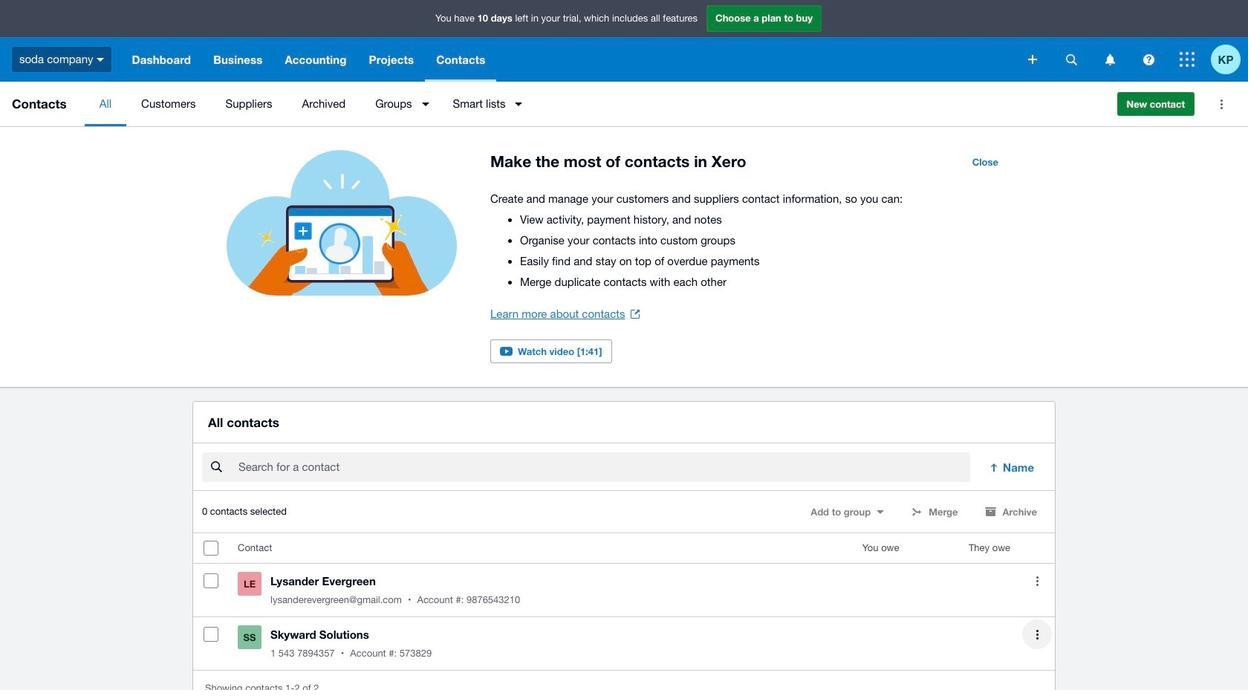 Task type: describe. For each thing, give the bounding box(es) containing it.
0 horizontal spatial svg image
[[1028, 55, 1037, 64]]

Search for a contact field
[[237, 453, 970, 482]]

1 horizontal spatial svg image
[[1180, 52, 1195, 67]]



Task type: vqa. For each thing, say whether or not it's contained in the screenshot.
no results to display
no



Task type: locate. For each thing, give the bounding box(es) containing it.
svg image
[[1180, 52, 1195, 67], [1028, 55, 1037, 64]]

svg image
[[1066, 54, 1077, 65], [1105, 54, 1115, 65], [1143, 54, 1154, 65], [97, 58, 104, 61]]

menu
[[84, 82, 1105, 126]]

contact list table element
[[193, 534, 1055, 670]]

banner
[[0, 0, 1248, 82]]

actions menu image
[[1207, 89, 1236, 119]]



